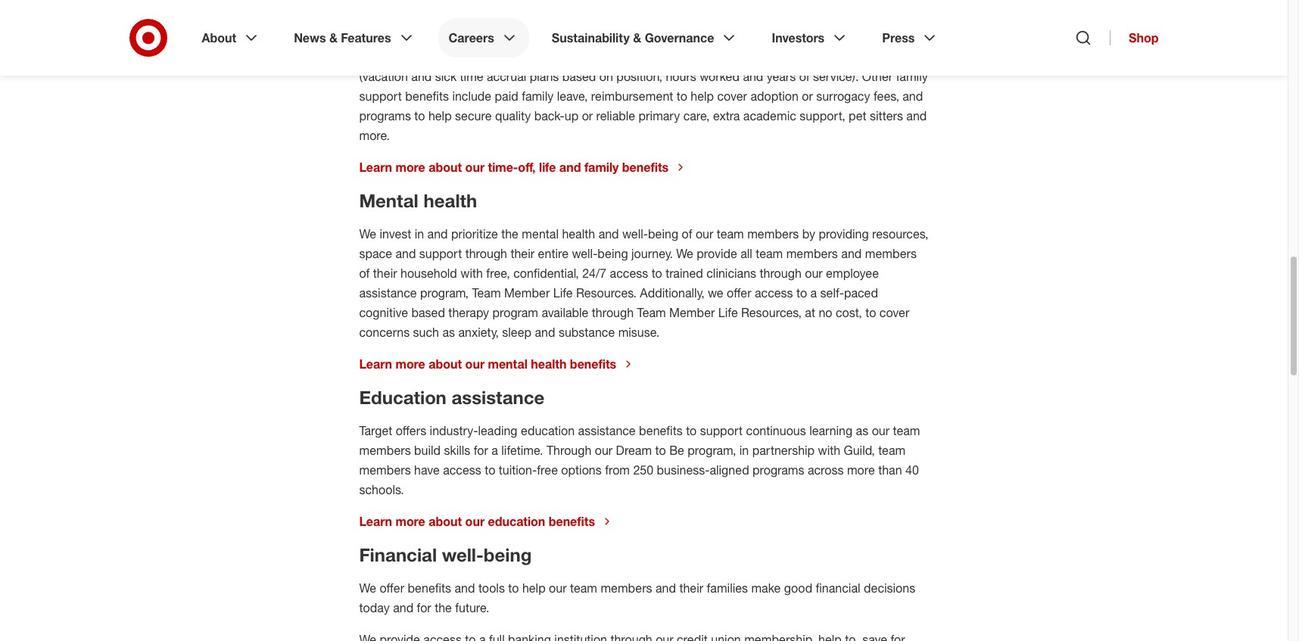 Task type: vqa. For each thing, say whether or not it's contained in the screenshot.
education for our
yes



Task type: locate. For each thing, give the bounding box(es) containing it.
pet
[[849, 108, 867, 123]]

at
[[805, 305, 815, 320]]

free,
[[486, 266, 510, 281]]

2 horizontal spatial through
[[760, 266, 802, 281]]

education inside target offers industry-leading education assistance benefits to support continuous learning as our team members build skills for a lifetime. through our dream to be program, in partnership with guild, team members have access to tuition-free options from 250 business-aligned programs across more than 40 schools.
[[521, 423, 575, 438]]

paid
[[709, 49, 733, 64], [854, 49, 878, 64], [495, 89, 518, 104]]

plans up the leave,
[[530, 69, 559, 84]]

time up include
[[460, 69, 484, 84]]

1 horizontal spatial support
[[419, 246, 462, 261]]

their
[[511, 246, 535, 261], [373, 266, 397, 281], [679, 581, 704, 596]]

future.
[[455, 600, 490, 616]]

0 vertical spatial program,
[[420, 285, 469, 301]]

paid up worked
[[709, 49, 733, 64]]

1 horizontal spatial paid
[[709, 49, 733, 64]]

0 horizontal spatial family
[[522, 89, 554, 104]]

we
[[708, 285, 724, 301]]

with inside we invest in and prioritize the mental health and well-being of our team members by providing resources, space and support through their entire well-being journey. we provide all team members and members of their household with free, confidential, 24/7 access to trained clinicians through our employee assistance program, team member life resources. additionally, we offer access to a self-paced cognitive based therapy program available through team member life resources, at no cost, to cover concerns such as anxiety, sleep and substance misuse.
[[461, 266, 483, 281]]

therapy
[[449, 305, 489, 320]]

as inside target offers industry-leading education assistance benefits to support continuous learning as our team members build skills for a lifetime. through our dream to be program, in partnership with guild, team members have access to tuition-free options from 250 business-aligned programs across more than 40 schools.
[[856, 423, 869, 438]]

family up back- on the left of the page
[[522, 89, 554, 104]]

mental
[[522, 226, 559, 241], [488, 357, 528, 372]]

offer
[[727, 285, 752, 301], [380, 581, 404, 596]]

1 horizontal spatial cover
[[880, 305, 910, 320]]

time up (vacation
[[383, 49, 406, 64]]

members inside we offer benefits and tools to help our team members and their families make good financial decisions today and for the future.
[[601, 581, 652, 596]]

2 horizontal spatial with
[[818, 443, 841, 458]]

2 vertical spatial we
[[359, 581, 376, 596]]

2 vertical spatial through
[[592, 305, 634, 320]]

we inside we offer benefits and tools to help our team members and their families make good financial decisions today and for the future.
[[359, 581, 376, 596]]

life
[[553, 285, 573, 301], [718, 305, 738, 320]]

time down press
[[881, 49, 905, 64]]

and left sick
[[411, 69, 432, 84]]

investors
[[772, 30, 825, 45]]

extra
[[713, 108, 740, 123]]

our right tools
[[549, 581, 567, 596]]

1 vertical spatial programs
[[753, 463, 804, 478]]

assistance up cognitive
[[359, 285, 417, 301]]

and up employee
[[841, 246, 862, 261]]

offer up today
[[380, 581, 404, 596]]

and left the families
[[656, 581, 676, 596]]

the
[[501, 226, 519, 241], [435, 600, 452, 616]]

offer inside we invest in and prioritize the mental health and well-being of our team members by providing resources, space and support through their entire well-being journey. we provide all team members and members of their household with free, confidential, 24/7 access to trained clinicians through our employee assistance program, team member life resources. additionally, we offer access to a self-paced cognitive based therapy program available through team member life resources, at no cost, to cover concerns such as anxiety, sleep and substance misuse.
[[727, 285, 752, 301]]

to inside we offer benefits and tools to help our team members and their families make good financial decisions today and for the future.
[[508, 581, 519, 596]]

help
[[691, 89, 714, 104], [428, 108, 452, 123], [522, 581, 546, 596]]

1 horizontal spatial family
[[584, 160, 619, 175]]

1 vertical spatial with
[[461, 266, 483, 281]]

the right the prioritize
[[501, 226, 519, 241]]

prioritize
[[451, 226, 498, 241]]

more down guild,
[[847, 463, 875, 478]]

or right up
[[582, 108, 593, 123]]

0 horizontal spatial assistance
[[359, 285, 417, 301]]

1 learn from the top
[[359, 160, 392, 175]]

team up misuse.
[[637, 305, 666, 320]]

reliable
[[596, 108, 635, 123]]

in inside target offers industry-leading education assistance benefits to support continuous learning as our team members build skills for a lifetime. through our dream to be program, in partnership with guild, team members have access to tuition-free options from 250 business-aligned programs across more than 40 schools.
[[740, 443, 749, 458]]

in right invest
[[415, 226, 424, 241]]

business-
[[657, 463, 710, 478]]

and up future.
[[455, 581, 475, 596]]

help inside we offer benefits and tools to help our team members and their families make good financial decisions today and for the future.
[[522, 581, 546, 596]]

continuous
[[746, 423, 806, 438]]

benefits down sick
[[405, 89, 449, 104]]

programs up more.
[[359, 108, 411, 123]]

0 horizontal spatial help
[[428, 108, 452, 123]]

reimbursement
[[591, 89, 673, 104]]

education up through
[[521, 423, 575, 438]]

and right fees,
[[903, 89, 923, 104]]

2 vertical spatial being
[[484, 544, 532, 566]]

0 vertical spatial their
[[511, 246, 535, 261]]

2 learn from the top
[[359, 357, 392, 372]]

press
[[882, 30, 915, 45]]

2 vertical spatial learn
[[359, 514, 392, 529]]

0 horizontal spatial of
[[359, 266, 370, 281]]

support inside our time off plans provide eligible team members with company paid national holidays and paid time off (vacation and sick time accrual plans based on position, hours worked and years of service). other family support benefits include paid family leave, reimbursement to help cover adoption or surrogacy fees, and programs to help secure quality back-up or reliable primary care, extra academic support, pet sitters and more.
[[359, 89, 402, 104]]

the inside we invest in and prioritize the mental health and well-being of our team members by providing resources, space and support through their entire well-being journey. we provide all team members and members of their household with free, confidential, 24/7 access to trained clinicians through our employee assistance program, team member life resources. additionally, we offer access to a self-paced cognitive based therapy program available through team member life resources, at no cost, to cover concerns such as anxiety, sleep and substance misuse.
[[501, 226, 519, 241]]

0 horizontal spatial &
[[329, 30, 338, 45]]

assistance inside we invest in and prioritize the mental health and well-being of our team members by providing resources, space and support through their entire well-being journey. we provide all team members and members of their household with free, confidential, 24/7 access to trained clinicians through our employee assistance program, team member life resources. additionally, we offer access to a self-paced cognitive based therapy program available through team member life resources, at no cost, to cover concerns such as anxiety, sleep and substance misuse.
[[359, 285, 417, 301]]

1 horizontal spatial off
[[908, 49, 922, 64]]

1 vertical spatial the
[[435, 600, 452, 616]]

health down sleep
[[531, 357, 567, 372]]

quality
[[495, 108, 531, 123]]

0 vertical spatial assistance
[[359, 285, 417, 301]]

0 vertical spatial of
[[799, 69, 810, 84]]

with inside target offers industry-leading education assistance benefits to support continuous learning as our team members build skills for a lifetime. through our dream to be program, in partnership with guild, team members have access to tuition-free options from 250 business-aligned programs across more than 40 schools.
[[818, 443, 841, 458]]

with down learning
[[818, 443, 841, 458]]

well- up 24/7
[[572, 246, 598, 261]]

support down (vacation
[[359, 89, 402, 104]]

0 vertical spatial as
[[443, 325, 455, 340]]

our up "provide"
[[696, 226, 713, 241]]

0 vertical spatial being
[[648, 226, 679, 241]]

1 vertical spatial mental
[[488, 357, 528, 372]]

adoption
[[751, 89, 799, 104]]

their down space
[[373, 266, 397, 281]]

access up resources,
[[755, 285, 793, 301]]

0 vertical spatial access
[[610, 266, 648, 281]]

based up such
[[411, 305, 445, 320]]

2 about from the top
[[429, 357, 462, 372]]

1 vertical spatial in
[[740, 443, 749, 458]]

the inside we offer benefits and tools to help our team members and their families make good financial decisions today and for the future.
[[435, 600, 452, 616]]

1 horizontal spatial access
[[610, 266, 648, 281]]

we invest in and prioritize the mental health and well-being of our team members by providing resources, space and support through their entire well-being journey. we provide all team members and members of their household with free, confidential, 24/7 access to trained clinicians through our employee assistance program, team member life resources. additionally, we offer access to a self-paced cognitive based therapy program available through team member life resources, at no cost, to cover concerns such as anxiety, sleep and substance misuse.
[[359, 226, 929, 340]]

1 vertical spatial member
[[669, 305, 715, 320]]

leave,
[[557, 89, 588, 104]]

2 horizontal spatial family
[[896, 69, 928, 84]]

position,
[[617, 69, 663, 84]]

1 horizontal spatial the
[[501, 226, 519, 241]]

1 & from the left
[[329, 30, 338, 45]]

1 vertical spatial as
[[856, 423, 869, 438]]

through down resources.
[[592, 305, 634, 320]]

0 vertical spatial in
[[415, 226, 424, 241]]

to right tools
[[508, 581, 519, 596]]

a down the leading
[[492, 443, 498, 458]]

learn more about our education benefits
[[359, 514, 595, 529]]

industry-
[[430, 423, 478, 438]]

programs down partnership
[[753, 463, 804, 478]]

through
[[465, 246, 507, 261], [760, 266, 802, 281], [592, 305, 634, 320]]

being up tools
[[484, 544, 532, 566]]

with up position,
[[630, 49, 653, 64]]

0 horizontal spatial based
[[411, 305, 445, 320]]

a left self-
[[811, 285, 817, 301]]

learn down concerns at the bottom of the page
[[359, 357, 392, 372]]

no
[[819, 305, 833, 320]]

1 vertical spatial program,
[[688, 443, 736, 458]]

and right today
[[393, 600, 414, 616]]

service).
[[813, 69, 859, 84]]

1 horizontal spatial &
[[633, 30, 641, 45]]

2 horizontal spatial of
[[799, 69, 810, 84]]

about for time-
[[429, 160, 462, 175]]

0 vertical spatial the
[[501, 226, 519, 241]]

learn for learn more about our mental health benefits
[[359, 357, 392, 372]]

include
[[452, 89, 491, 104]]

than
[[878, 463, 902, 478]]

available
[[542, 305, 589, 320]]

2 & from the left
[[633, 30, 641, 45]]

life down we
[[718, 305, 738, 320]]

1 horizontal spatial program,
[[688, 443, 736, 458]]

as right such
[[443, 325, 455, 340]]

health up the entire
[[562, 226, 595, 241]]

news
[[294, 30, 326, 45]]

assistance inside target offers industry-leading education assistance benefits to support continuous learning as our team members build skills for a lifetime. through our dream to be program, in partnership with guild, team members have access to tuition-free options from 250 business-aligned programs across more than 40 schools.
[[578, 423, 636, 438]]

program, up aligned
[[688, 443, 736, 458]]

2 vertical spatial of
[[359, 266, 370, 281]]

of up the trained
[[682, 226, 692, 241]]

support up aligned
[[700, 423, 743, 438]]

help left secure
[[428, 108, 452, 123]]

1 vertical spatial through
[[760, 266, 802, 281]]

or up support,
[[802, 89, 813, 104]]

off,
[[518, 160, 536, 175]]

worked
[[700, 69, 740, 84]]

off right our
[[409, 49, 423, 64]]

0 vertical spatial based
[[562, 69, 596, 84]]

learn for learn more about our time-off, life and family benefits
[[359, 160, 392, 175]]

learn more about our time-off, life and family benefits link
[[359, 160, 687, 175]]

more for learn more about our education benefits
[[396, 514, 425, 529]]

1 horizontal spatial time
[[460, 69, 484, 84]]

0 vertical spatial for
[[474, 443, 488, 458]]

life up 'available'
[[553, 285, 573, 301]]

fees,
[[874, 89, 899, 104]]

their left the families
[[679, 581, 704, 596]]

cover right cost,
[[880, 305, 910, 320]]

we up the trained
[[676, 246, 693, 261]]

2 vertical spatial with
[[818, 443, 841, 458]]

tuition-
[[499, 463, 537, 478]]

we up today
[[359, 581, 376, 596]]

1 horizontal spatial their
[[511, 246, 535, 261]]

1 vertical spatial or
[[582, 108, 593, 123]]

3 learn from the top
[[359, 514, 392, 529]]

benefits down the financial well-being
[[408, 581, 451, 596]]

2 off from the left
[[908, 49, 922, 64]]

0 vertical spatial member
[[504, 285, 550, 301]]

0 vertical spatial about
[[429, 160, 462, 175]]

0 horizontal spatial team
[[472, 285, 501, 301]]

benefits inside we offer benefits and tools to help our team members and their families make good financial decisions today and for the future.
[[408, 581, 451, 596]]

0 vertical spatial mental
[[522, 226, 559, 241]]

1 vertical spatial a
[[492, 443, 498, 458]]

1 horizontal spatial in
[[740, 443, 749, 458]]

for right skills
[[474, 443, 488, 458]]

sustainability & governance
[[552, 30, 714, 45]]

through up resources,
[[760, 266, 802, 281]]

0 horizontal spatial with
[[461, 266, 483, 281]]

& up position,
[[633, 30, 641, 45]]

lifetime.
[[501, 443, 543, 458]]

more up 'education'
[[396, 357, 425, 372]]

anxiety,
[[458, 325, 499, 340]]

household
[[401, 266, 457, 281]]

their left the entire
[[511, 246, 535, 261]]

for left future.
[[417, 600, 431, 616]]

program,
[[420, 285, 469, 301], [688, 443, 736, 458]]

sleep
[[502, 325, 532, 340]]

mental up the entire
[[522, 226, 559, 241]]

with left free,
[[461, 266, 483, 281]]

0 horizontal spatial support
[[359, 89, 402, 104]]

benefits
[[405, 89, 449, 104], [622, 160, 669, 175], [570, 357, 616, 372], [639, 423, 683, 438], [549, 514, 595, 529], [408, 581, 451, 596]]

0 vertical spatial plans
[[427, 49, 456, 64]]

we up space
[[359, 226, 376, 241]]

family down reliable
[[584, 160, 619, 175]]

to up business-
[[686, 423, 697, 438]]

access up resources.
[[610, 266, 648, 281]]

surrogacy
[[816, 89, 870, 104]]

1 horizontal spatial help
[[522, 581, 546, 596]]

2 vertical spatial their
[[679, 581, 704, 596]]

plans up sick
[[427, 49, 456, 64]]

0 horizontal spatial program,
[[420, 285, 469, 301]]

1 vertical spatial team
[[637, 305, 666, 320]]

education assistance
[[359, 386, 550, 409]]

journey.
[[631, 246, 673, 261]]

assistance up dream at the bottom of the page
[[578, 423, 636, 438]]

0 vertical spatial offer
[[727, 285, 752, 301]]

and right the "sitters" at the right top
[[907, 108, 927, 123]]

more up the financial
[[396, 514, 425, 529]]

in up aligned
[[740, 443, 749, 458]]

support up household
[[419, 246, 462, 261]]

learn
[[359, 160, 392, 175], [359, 357, 392, 372], [359, 514, 392, 529]]

support
[[359, 89, 402, 104], [419, 246, 462, 261], [700, 423, 743, 438]]

1 vertical spatial assistance
[[452, 386, 545, 409]]

1 vertical spatial education
[[488, 514, 545, 529]]

education down "tuition-"
[[488, 514, 545, 529]]

financial
[[359, 544, 437, 566]]

we
[[359, 226, 376, 241], [676, 246, 693, 261], [359, 581, 376, 596]]

1 vertical spatial being
[[598, 246, 628, 261]]

guild,
[[844, 443, 875, 458]]

0 horizontal spatial off
[[409, 49, 423, 64]]

our up self-
[[805, 266, 823, 281]]

by
[[802, 226, 815, 241]]

3 about from the top
[[429, 514, 462, 529]]

to left "be"
[[655, 443, 666, 458]]

2 vertical spatial help
[[522, 581, 546, 596]]

team down free,
[[472, 285, 501, 301]]

family
[[896, 69, 928, 84], [522, 89, 554, 104], [584, 160, 619, 175]]

0 horizontal spatial a
[[492, 443, 498, 458]]

up
[[565, 108, 579, 123]]

our down anxiety,
[[465, 357, 485, 372]]

1 vertical spatial about
[[429, 357, 462, 372]]

being up journey. at the top
[[648, 226, 679, 241]]

team
[[545, 49, 572, 64], [717, 226, 744, 241], [756, 246, 783, 261], [893, 423, 920, 438], [878, 443, 906, 458], [570, 581, 597, 596]]

team
[[472, 285, 501, 301], [637, 305, 666, 320]]

2 vertical spatial about
[[429, 514, 462, 529]]

1 vertical spatial family
[[522, 89, 554, 104]]

members inside our time off plans provide eligible team members with company paid national holidays and paid time off (vacation and sick time accrual plans based on position, hours worked and years of service). other family support benefits include paid family leave, reimbursement to help cover adoption or surrogacy fees, and programs to help secure quality back-up or reliable primary care, extra academic support, pet sitters and more.
[[575, 49, 627, 64]]

1 horizontal spatial programs
[[753, 463, 804, 478]]

cover up extra
[[717, 89, 747, 104]]

about up the financial well-being
[[429, 514, 462, 529]]

learn down schools.
[[359, 514, 392, 529]]

0 horizontal spatial as
[[443, 325, 455, 340]]

learn down more.
[[359, 160, 392, 175]]

1 horizontal spatial or
[[802, 89, 813, 104]]

entire
[[538, 246, 569, 261]]

health up the prioritize
[[424, 189, 477, 212]]

1 vertical spatial health
[[562, 226, 595, 241]]

dream
[[616, 443, 652, 458]]

1 horizontal spatial offer
[[727, 285, 752, 301]]

0 horizontal spatial member
[[504, 285, 550, 301]]

offer down clinicians
[[727, 285, 752, 301]]

0 vertical spatial education
[[521, 423, 575, 438]]

of inside our time off plans provide eligible team members with company paid national holidays and paid time off (vacation and sick time accrual plans based on position, hours worked and years of service). other family support benefits include paid family leave, reimbursement to help cover adoption or surrogacy fees, and programs to help secure quality back-up or reliable primary care, extra academic support, pet sitters and more.
[[799, 69, 810, 84]]

our up guild,
[[872, 423, 890, 438]]

assistance up the leading
[[452, 386, 545, 409]]

0 horizontal spatial programs
[[359, 108, 411, 123]]

1 horizontal spatial plans
[[530, 69, 559, 84]]

2 vertical spatial support
[[700, 423, 743, 438]]

0 vertical spatial learn
[[359, 160, 392, 175]]

learn more about our time-off, life and family benefits
[[359, 160, 669, 175]]

mental inside we invest in and prioritize the mental health and well-being of our team members by providing resources, space and support through their entire well-being journey. we provide all team members and members of their household with free, confidential, 24/7 access to trained clinicians through our employee assistance program, team member life resources. additionally, we offer access to a self-paced cognitive based therapy program available through team member life resources, at no cost, to cover concerns such as anxiety, sleep and substance misuse.
[[522, 226, 559, 241]]

1 about from the top
[[429, 160, 462, 175]]

programs inside target offers industry-leading education assistance benefits to support continuous learning as our team members build skills for a lifetime. through our dream to be program, in partnership with guild, team members have access to tuition-free options from 250 business-aligned programs across more than 40 schools.
[[753, 463, 804, 478]]

0 vertical spatial programs
[[359, 108, 411, 123]]

about for mental
[[429, 357, 462, 372]]

a
[[811, 285, 817, 301], [492, 443, 498, 458]]

years
[[767, 69, 796, 84]]

and down mental health
[[427, 226, 448, 241]]

more
[[396, 160, 425, 175], [396, 357, 425, 372], [847, 463, 875, 478], [396, 514, 425, 529]]

0 horizontal spatial time
[[383, 49, 406, 64]]

1 vertical spatial offer
[[380, 581, 404, 596]]

1 vertical spatial access
[[755, 285, 793, 301]]

cover inside we invest in and prioritize the mental health and well-being of our team members by providing resources, space and support through their entire well-being journey. we provide all team members and members of their household with free, confidential, 24/7 access to trained clinicians through our employee assistance program, team member life resources. additionally, we offer access to a self-paced cognitive based therapy program available through team member life resources, at no cost, to cover concerns such as anxiety, sleep and substance misuse.
[[880, 305, 910, 320]]

through
[[547, 443, 592, 458]]

leading
[[478, 423, 518, 438]]

1 vertical spatial for
[[417, 600, 431, 616]]

tools
[[478, 581, 505, 596]]

benefits up "be"
[[639, 423, 683, 438]]

education
[[521, 423, 575, 438], [488, 514, 545, 529]]



Task type: describe. For each thing, give the bounding box(es) containing it.
programs inside our time off plans provide eligible team members with company paid national holidays and paid time off (vacation and sick time accrual plans based on position, hours worked and years of service). other family support benefits include paid family leave, reimbursement to help cover adoption or surrogacy fees, and programs to help secure quality back-up or reliable primary care, extra academic support, pet sitters and more.
[[359, 108, 411, 123]]

financial
[[816, 581, 861, 596]]

and down national
[[743, 69, 763, 84]]

aligned
[[710, 463, 749, 478]]

0 horizontal spatial or
[[582, 108, 593, 123]]

and up service).
[[830, 49, 851, 64]]

national
[[736, 49, 779, 64]]

providing
[[819, 226, 869, 241]]

hours
[[666, 69, 696, 84]]

2 horizontal spatial being
[[648, 226, 679, 241]]

paced
[[844, 285, 878, 301]]

resources,
[[872, 226, 929, 241]]

sustainability & governance link
[[541, 18, 749, 58]]

our up the financial well-being
[[465, 514, 485, 529]]

education
[[359, 386, 447, 409]]

good
[[784, 581, 813, 596]]

a inside target offers industry-leading education assistance benefits to support continuous learning as our team members build skills for a lifetime. through our dream to be program, in partnership with guild, team members have access to tuition-free options from 250 business-aligned programs across more than 40 schools.
[[492, 443, 498, 458]]

mental health
[[359, 189, 487, 212]]

sitters
[[870, 108, 903, 123]]

0 horizontal spatial well-
[[442, 544, 484, 566]]

confidential,
[[514, 266, 579, 281]]

1 horizontal spatial member
[[669, 305, 715, 320]]

& for news
[[329, 30, 338, 45]]

access inside target offers industry-leading education assistance benefits to support continuous learning as our team members build skills for a lifetime. through our dream to be program, in partnership with guild, team members have access to tuition-free options from 250 business-aligned programs across more than 40 schools.
[[443, 463, 481, 478]]

support inside we invest in and prioritize the mental health and well-being of our team members by providing resources, space and support through their entire well-being journey. we provide all team members and members of their household with free, confidential, 24/7 access to trained clinicians through our employee assistance program, team member life resources. additionally, we offer access to a self-paced cognitive based therapy program available through team member life resources, at no cost, to cover concerns such as anxiety, sleep and substance misuse.
[[419, 246, 462, 261]]

2 horizontal spatial well-
[[622, 226, 648, 241]]

target offers industry-leading education assistance benefits to support continuous learning as our team members build skills for a lifetime. through our dream to be program, in partnership with guild, team members have access to tuition-free options from 250 business-aligned programs across more than 40 schools.
[[359, 423, 920, 497]]

& for sustainability
[[633, 30, 641, 45]]

0 horizontal spatial life
[[553, 285, 573, 301]]

0 horizontal spatial paid
[[495, 89, 518, 104]]

financial well-being
[[359, 544, 537, 566]]

sick
[[435, 69, 457, 84]]

offers
[[396, 423, 426, 438]]

more for learn more about our time-off, life and family benefits
[[396, 160, 425, 175]]

2 horizontal spatial time
[[881, 49, 905, 64]]

learn for learn more about our education benefits
[[359, 514, 392, 529]]

investors link
[[761, 18, 860, 58]]

learn more about our education benefits link
[[359, 514, 613, 529]]

on
[[599, 69, 613, 84]]

have
[[414, 463, 440, 478]]

other
[[862, 69, 893, 84]]

benefits down 'free options'
[[549, 514, 595, 529]]

team inside our time off plans provide eligible team members with company paid national holidays and paid time off (vacation and sick time accrual plans based on position, hours worked and years of service). other family support benefits include paid family leave, reimbursement to help cover adoption or surrogacy fees, and programs to help secure quality back-up or reliable primary care, extra academic support, pet sitters and more.
[[545, 49, 572, 64]]

250
[[633, 463, 654, 478]]

about for education
[[429, 514, 462, 529]]

to down hours
[[677, 89, 687, 104]]

academic
[[743, 108, 796, 123]]

0 vertical spatial team
[[472, 285, 501, 301]]

2 horizontal spatial access
[[755, 285, 793, 301]]

from
[[605, 463, 630, 478]]

to down journey. at the top
[[652, 266, 662, 281]]

more.
[[359, 128, 390, 143]]

life
[[539, 160, 556, 175]]

to up the at
[[797, 285, 807, 301]]

1 off from the left
[[409, 49, 423, 64]]

cost,
[[836, 305, 862, 320]]

health inside we invest in and prioritize the mental health and well-being of our team members by providing resources, space and support through their entire well-being journey. we provide all team members and members of their household with free, confidential, 24/7 access to trained clinicians through our employee assistance program, team member life resources. additionally, we offer access to a self-paced cognitive based therapy program available through team member life resources, at no cost, to cover concerns such as anxiety, sleep and substance misuse.
[[562, 226, 595, 241]]

to left "tuition-"
[[485, 463, 495, 478]]

be
[[669, 443, 684, 458]]

governance
[[645, 30, 714, 45]]

our time off plans provide eligible team members with company paid national holidays and paid time off (vacation and sick time accrual plans based on position, hours worked and years of service). other family support benefits include paid family leave, reimbursement to help cover adoption or surrogacy fees, and programs to help secure quality back-up or reliable primary care, extra academic support, pet sitters and more.
[[359, 49, 928, 143]]

holidays
[[782, 49, 827, 64]]

cover inside our time off plans provide eligible team members with company paid national holidays and paid time off (vacation and sick time accrual plans based on position, hours worked and years of service). other family support benefits include paid family leave, reimbursement to help cover adoption or surrogacy fees, and programs to help secure quality back-up or reliable primary care, extra academic support, pet sitters and more.
[[717, 89, 747, 104]]

benefits down substance
[[570, 357, 616, 372]]

1 horizontal spatial of
[[682, 226, 692, 241]]

to right cost,
[[866, 305, 876, 320]]

based inside our time off plans provide eligible team members with company paid national holidays and paid time off (vacation and sick time accrual plans based on position, hours worked and years of service). other family support benefits include paid family leave, reimbursement to help cover adoption or surrogacy fees, and programs to help secure quality back-up or reliable primary care, extra academic support, pet sitters and more.
[[562, 69, 596, 84]]

their inside we offer benefits and tools to help our team members and their families make good financial decisions today and for the future.
[[679, 581, 704, 596]]

free options
[[537, 463, 602, 478]]

shop
[[1129, 30, 1159, 45]]

benefits inside target offers industry-leading education assistance benefits to support continuous learning as our team members build skills for a lifetime. through our dream to be program, in partnership with guild, team members have access to tuition-free options from 250 business-aligned programs across more than 40 schools.
[[639, 423, 683, 438]]

to left secure
[[414, 108, 425, 123]]

sustainability
[[552, 30, 630, 45]]

learn more about our mental health benefits link
[[359, 357, 635, 372]]

education for our
[[488, 514, 545, 529]]

press link
[[872, 18, 950, 58]]

provide
[[697, 246, 737, 261]]

and down invest
[[396, 246, 416, 261]]

1 vertical spatial we
[[676, 246, 693, 261]]

our
[[359, 49, 379, 64]]

all
[[741, 246, 752, 261]]

benefits inside our time off plans provide eligible team members with company paid national holidays and paid time off (vacation and sick time accrual plans based on position, hours worked and years of service). other family support benefits include paid family leave, reimbursement to help cover adoption or surrogacy fees, and programs to help secure quality back-up or reliable primary care, extra academic support, pet sitters and more.
[[405, 89, 449, 104]]

employee
[[826, 266, 879, 281]]

cognitive
[[359, 305, 408, 320]]

more inside target offers industry-leading education assistance benefits to support continuous learning as our team members build skills for a lifetime. through our dream to be program, in partnership with guild, team members have access to tuition-free options from 250 business-aligned programs across more than 40 schools.
[[847, 463, 875, 478]]

concerns
[[359, 325, 410, 340]]

self-
[[820, 285, 844, 301]]

resources,
[[741, 305, 802, 320]]

invest
[[380, 226, 411, 241]]

benefits down primary
[[622, 160, 669, 175]]

2 horizontal spatial help
[[691, 89, 714, 104]]

additionally,
[[640, 285, 705, 301]]

substance
[[559, 325, 615, 340]]

1 vertical spatial life
[[718, 305, 738, 320]]

1 vertical spatial well-
[[572, 246, 598, 261]]

today
[[359, 600, 390, 616]]

2 horizontal spatial paid
[[854, 49, 878, 64]]

partnership
[[752, 443, 815, 458]]

0 horizontal spatial plans
[[427, 49, 456, 64]]

support inside target offers industry-leading education assistance benefits to support continuous learning as our team members build skills for a lifetime. through our dream to be program, in partnership with guild, team members have access to tuition-free options from 250 business-aligned programs across more than 40 schools.
[[700, 423, 743, 438]]

families
[[707, 581, 748, 596]]

careers
[[449, 30, 494, 45]]

with inside our time off plans provide eligible team members with company paid national holidays and paid time off (vacation and sick time accrual plans based on position, hours worked and years of service). other family support benefits include paid family leave, reimbursement to help cover adoption or surrogacy fees, and programs to help secure quality back-up or reliable primary care, extra academic support, pet sitters and more.
[[630, 49, 653, 64]]

offer inside we offer benefits and tools to help our team members and their families make good financial decisions today and for the future.
[[380, 581, 404, 596]]

build
[[414, 443, 441, 458]]

schools.
[[359, 482, 404, 497]]

back-
[[534, 108, 565, 123]]

1 horizontal spatial team
[[637, 305, 666, 320]]

0 horizontal spatial being
[[484, 544, 532, 566]]

target
[[359, 423, 392, 438]]

40
[[906, 463, 919, 478]]

such
[[413, 325, 439, 340]]

careers link
[[438, 18, 529, 58]]

program, inside we invest in and prioritize the mental health and well-being of our team members by providing resources, space and support through their entire well-being journey. we provide all team members and members of their household with free, confidential, 24/7 access to trained clinicians through our employee assistance program, team member life resources. additionally, we offer access to a self-paced cognitive based therapy program available through team member life resources, at no cost, to cover concerns such as anxiety, sleep and substance misuse.
[[420, 285, 469, 301]]

about
[[202, 30, 236, 45]]

we for prioritize
[[359, 226, 376, 241]]

learning
[[810, 423, 853, 438]]

misuse.
[[618, 325, 660, 340]]

time-
[[488, 160, 518, 175]]

primary
[[639, 108, 680, 123]]

1 vertical spatial plans
[[530, 69, 559, 84]]

more for learn more about our mental health benefits
[[396, 357, 425, 372]]

across
[[808, 463, 844, 478]]

about link
[[191, 18, 271, 58]]

a inside we invest in and prioritize the mental health and well-being of our team members by providing resources, space and support through their entire well-being journey. we provide all team members and members of their household with free, confidential, 24/7 access to trained clinicians through our employee assistance program, team member life resources. additionally, we offer access to a self-paced cognitive based therapy program available through team member life resources, at no cost, to cover concerns such as anxiety, sleep and substance misuse.
[[811, 285, 817, 301]]

and down 'available'
[[535, 325, 555, 340]]

education for leading
[[521, 423, 575, 438]]

and up 24/7
[[599, 226, 619, 241]]

program, inside target offers industry-leading education assistance benefits to support continuous learning as our team members build skills for a lifetime. through our dream to be program, in partnership with guild, team members have access to tuition-free options from 250 business-aligned programs across more than 40 schools.
[[688, 443, 736, 458]]

team inside we offer benefits and tools to help our team members and their families make good financial decisions today and for the future.
[[570, 581, 597, 596]]

shop link
[[1110, 30, 1159, 45]]

our inside we offer benefits and tools to help our team members and their families make good financial decisions today and for the future.
[[549, 581, 567, 596]]

for inside target offers industry-leading education assistance benefits to support continuous learning as our team members build skills for a lifetime. through our dream to be program, in partnership with guild, team members have access to tuition-free options from 250 business-aligned programs across more than 40 schools.
[[474, 443, 488, 458]]

our up from
[[595, 443, 613, 458]]

care,
[[683, 108, 710, 123]]

(vacation
[[359, 69, 408, 84]]

0 vertical spatial through
[[465, 246, 507, 261]]

resources.
[[576, 285, 637, 301]]

skills
[[444, 443, 470, 458]]

and right life
[[559, 160, 581, 175]]

in inside we invest in and prioritize the mental health and well-being of our team members by providing resources, space and support through their entire well-being journey. we provide all team members and members of their household with free, confidential, 24/7 access to trained clinicians through our employee assistance program, team member life resources. additionally, we offer access to a self-paced cognitive based therapy program available through team member life resources, at no cost, to cover concerns such as anxiety, sleep and substance misuse.
[[415, 226, 424, 241]]

for inside we offer benefits and tools to help our team members and their families make good financial decisions today and for the future.
[[417, 600, 431, 616]]

based inside we invest in and prioritize the mental health and well-being of our team members by providing resources, space and support through their entire well-being journey. we provide all team members and members of their household with free, confidential, 24/7 access to trained clinicians through our employee assistance program, team member life resources. additionally, we offer access to a self-paced cognitive based therapy program available through team member life resources, at no cost, to cover concerns such as anxiety, sleep and substance misuse.
[[411, 305, 445, 320]]

0 vertical spatial health
[[424, 189, 477, 212]]

0 horizontal spatial their
[[373, 266, 397, 281]]

2 vertical spatial health
[[531, 357, 567, 372]]

support,
[[800, 108, 845, 123]]

as inside we invest in and prioritize the mental health and well-being of our team members by providing resources, space and support through their entire well-being journey. we provide all team members and members of their household with free, confidential, 24/7 access to trained clinicians through our employee assistance program, team member life resources. additionally, we offer access to a self-paced cognitive based therapy program available through team member life resources, at no cost, to cover concerns such as anxiety, sleep and substance misuse.
[[443, 325, 455, 340]]

news & features link
[[283, 18, 426, 58]]

company
[[656, 49, 706, 64]]

2 vertical spatial family
[[584, 160, 619, 175]]

1 horizontal spatial being
[[598, 246, 628, 261]]

our left time-
[[465, 160, 485, 175]]

features
[[341, 30, 391, 45]]

0 vertical spatial or
[[802, 89, 813, 104]]

we for tools
[[359, 581, 376, 596]]



